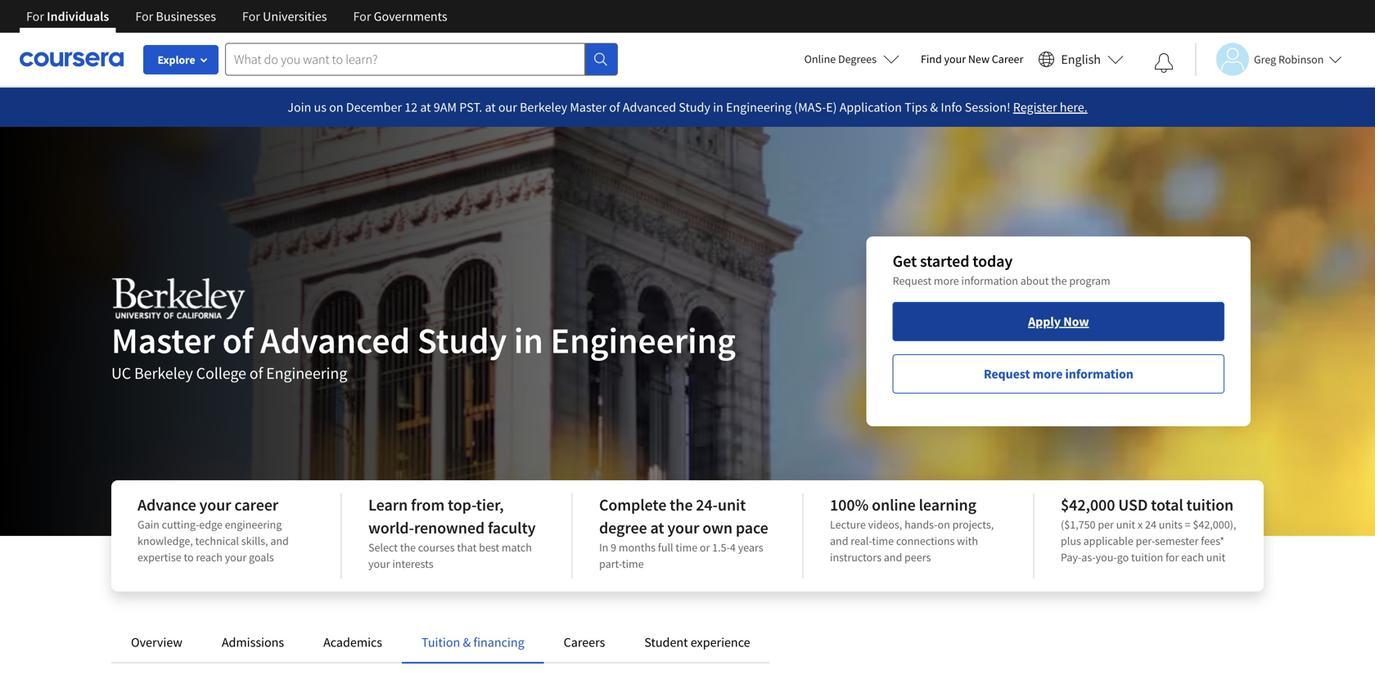 Task type: locate. For each thing, give the bounding box(es) containing it.
own
[[703, 518, 733, 538]]

0 horizontal spatial the
[[400, 540, 416, 555]]

0 horizontal spatial and
[[270, 534, 289, 549]]

student
[[645, 635, 688, 651]]

4 for from the left
[[353, 8, 371, 25]]

3 for from the left
[[242, 8, 260, 25]]

learn from top-tier, world-renowned faculty select the courses that best match your interests
[[368, 495, 536, 572]]

pay-
[[1061, 550, 1082, 565]]

tuition up $42,000),
[[1187, 495, 1234, 515]]

1 horizontal spatial master
[[570, 99, 607, 115]]

0 horizontal spatial &
[[463, 635, 471, 651]]

time left or
[[676, 540, 698, 555]]

explore
[[158, 52, 195, 67]]

academics link
[[324, 635, 382, 651]]

1 vertical spatial the
[[670, 495, 693, 515]]

1 vertical spatial tuition
[[1132, 550, 1164, 565]]

more inside button
[[1033, 366, 1063, 382]]

robinson
[[1279, 52, 1324, 67]]

more inside get started today request more information about the program
[[934, 274, 960, 288]]

each
[[1182, 550, 1205, 565]]

world-
[[368, 518, 414, 538]]

advanced
[[623, 99, 676, 115], [260, 318, 410, 363]]

overview link
[[131, 635, 182, 651]]

&
[[931, 99, 939, 115], [463, 635, 471, 651]]

applicable
[[1084, 534, 1134, 549]]

0 vertical spatial request
[[893, 274, 932, 288]]

info
[[941, 99, 963, 115]]

at up full
[[651, 518, 665, 538]]

24-
[[696, 495, 718, 515]]

0 vertical spatial study
[[679, 99, 711, 115]]

unit down fees*
[[1207, 550, 1226, 565]]

engineering
[[225, 518, 282, 532]]

& right tuition
[[463, 635, 471, 651]]

for left universities
[[242, 8, 260, 25]]

find your new career link
[[913, 49, 1032, 70]]

1 horizontal spatial advanced
[[623, 99, 676, 115]]

knowledge,
[[138, 534, 193, 549]]

1 horizontal spatial the
[[670, 495, 693, 515]]

videos,
[[869, 518, 903, 532]]

0 vertical spatial in
[[713, 99, 724, 115]]

faculty
[[488, 518, 536, 538]]

at left our
[[485, 99, 496, 115]]

and left peers
[[884, 550, 903, 565]]

admissions link
[[222, 635, 284, 651]]

request more information
[[984, 366, 1134, 382]]

time down videos,
[[872, 534, 894, 549]]

tuition & financing
[[422, 635, 525, 651]]

0 horizontal spatial study
[[418, 318, 507, 363]]

1 vertical spatial more
[[1033, 366, 1063, 382]]

1 vertical spatial in
[[514, 318, 544, 363]]

the right about
[[1052, 274, 1067, 288]]

usd
[[1119, 495, 1148, 515]]

time down the months
[[622, 557, 644, 572]]

academics
[[324, 635, 382, 651]]

1 horizontal spatial unit
[[1117, 518, 1136, 532]]

0 horizontal spatial master
[[111, 318, 215, 363]]

the inside get started today request more information about the program
[[1052, 274, 1067, 288]]

reach
[[196, 550, 223, 565]]

for for universities
[[242, 8, 260, 25]]

1 horizontal spatial request
[[984, 366, 1031, 382]]

on inside 100% online learning lecture videos, hands-on projects, and real-time connections with instructors and peers
[[938, 518, 951, 532]]

on right "us"
[[329, 99, 344, 115]]

your down select
[[368, 557, 390, 572]]

1 horizontal spatial &
[[931, 99, 939, 115]]

at
[[420, 99, 431, 115], [485, 99, 496, 115], [651, 518, 665, 538]]

and up goals on the left
[[270, 534, 289, 549]]

1 vertical spatial information
[[1066, 366, 1134, 382]]

1 horizontal spatial study
[[679, 99, 711, 115]]

program
[[1070, 274, 1111, 288]]

in
[[599, 540, 609, 555]]

0 vertical spatial more
[[934, 274, 960, 288]]

on down learning
[[938, 518, 951, 532]]

0 horizontal spatial at
[[420, 99, 431, 115]]

study inside master of advanced study in engineering uc berkeley college of engineering
[[418, 318, 507, 363]]

online degrees button
[[792, 41, 913, 77]]

now
[[1064, 314, 1090, 330]]

online
[[805, 52, 836, 66]]

master inside master of advanced study in engineering uc berkeley college of engineering
[[111, 318, 215, 363]]

more down started
[[934, 274, 960, 288]]

connections
[[897, 534, 955, 549]]

2 horizontal spatial the
[[1052, 274, 1067, 288]]

1 vertical spatial on
[[938, 518, 951, 532]]

the up interests
[[400, 540, 416, 555]]

information down now
[[1066, 366, 1134, 382]]

0 horizontal spatial berkeley
[[134, 363, 193, 384]]

your up full
[[668, 518, 700, 538]]

2 horizontal spatial unit
[[1207, 550, 1226, 565]]

2 horizontal spatial at
[[651, 518, 665, 538]]

0 vertical spatial information
[[962, 274, 1019, 288]]

session
[[965, 99, 1007, 115]]

1 vertical spatial berkeley
[[134, 363, 193, 384]]

unit left x
[[1117, 518, 1136, 532]]

online
[[872, 495, 916, 515]]

1 horizontal spatial more
[[1033, 366, 1063, 382]]

2 for from the left
[[135, 8, 153, 25]]

for
[[1166, 550, 1179, 565]]

the inside "complete the 24-unit degree at your own pace in 9 months full time or 1.5-4 years part-time"
[[670, 495, 693, 515]]

for universities
[[242, 8, 327, 25]]

pace
[[736, 518, 769, 538]]

for left "governments"
[[353, 8, 371, 25]]

and inside "advance your career gain cutting-edge engineering knowledge, technical skills, and expertise to reach your goals"
[[270, 534, 289, 549]]

that
[[457, 540, 477, 555]]

0 vertical spatial tuition
[[1187, 495, 1234, 515]]

1 vertical spatial &
[[463, 635, 471, 651]]

0 horizontal spatial more
[[934, 274, 960, 288]]

instructors
[[830, 550, 882, 565]]

tuition
[[422, 635, 460, 651]]

request inside get started today request more information about the program
[[893, 274, 932, 288]]

None search field
[[225, 43, 618, 76]]

1 vertical spatial unit
[[1117, 518, 1136, 532]]

2 vertical spatial unit
[[1207, 550, 1226, 565]]

coursera image
[[20, 46, 124, 72]]

for left the businesses
[[135, 8, 153, 25]]

0 horizontal spatial advanced
[[260, 318, 410, 363]]

the left 24-
[[670, 495, 693, 515]]

for left individuals
[[26, 8, 44, 25]]

request down apply
[[984, 366, 1031, 382]]

1 horizontal spatial information
[[1066, 366, 1134, 382]]

and down lecture
[[830, 534, 849, 549]]

request inside button
[[984, 366, 1031, 382]]

pst.
[[460, 99, 483, 115]]

0 horizontal spatial in
[[514, 318, 544, 363]]

0 horizontal spatial time
[[622, 557, 644, 572]]

from
[[411, 495, 445, 515]]

1 horizontal spatial berkeley
[[520, 99, 568, 115]]

learning
[[919, 495, 977, 515]]

berkeley inside master of advanced study in engineering uc berkeley college of engineering
[[134, 363, 193, 384]]

student experience link
[[645, 635, 751, 651]]

with
[[957, 534, 979, 549]]

request down get
[[893, 274, 932, 288]]

in
[[713, 99, 724, 115], [514, 318, 544, 363]]

tuition down per-
[[1132, 550, 1164, 565]]

0 horizontal spatial on
[[329, 99, 344, 115]]

0 vertical spatial berkeley
[[520, 99, 568, 115]]

1 horizontal spatial on
[[938, 518, 951, 532]]

1 vertical spatial study
[[418, 318, 507, 363]]

more down apply
[[1033, 366, 1063, 382]]

full
[[658, 540, 674, 555]]

berkeley right our
[[520, 99, 568, 115]]

and
[[270, 534, 289, 549], [830, 534, 849, 549], [884, 550, 903, 565]]

0 horizontal spatial tuition
[[1132, 550, 1164, 565]]

berkeley right uc on the left of the page
[[134, 363, 193, 384]]

unit inside "complete the 24-unit degree at your own pace in 9 months full time or 1.5-4 years part-time"
[[718, 495, 746, 515]]

your inside "complete the 24-unit degree at your own pace in 9 months full time or 1.5-4 years part-time"
[[668, 518, 700, 538]]

1 for from the left
[[26, 8, 44, 25]]

1 vertical spatial advanced
[[260, 318, 410, 363]]

for
[[26, 8, 44, 25], [135, 8, 153, 25], [242, 8, 260, 25], [353, 8, 371, 25]]

career
[[235, 495, 279, 515]]

1 horizontal spatial tuition
[[1187, 495, 1234, 515]]

find
[[921, 52, 942, 66]]

1 vertical spatial master
[[111, 318, 215, 363]]

& left info
[[931, 99, 939, 115]]

0 horizontal spatial unit
[[718, 495, 746, 515]]

4
[[730, 540, 736, 555]]

2 horizontal spatial time
[[872, 534, 894, 549]]

plus
[[1061, 534, 1082, 549]]

interests
[[393, 557, 434, 572]]

the inside learn from top-tier, world-renowned faculty select the courses that best match your interests
[[400, 540, 416, 555]]

!
[[1007, 99, 1011, 115]]

at right 12 at the left of the page
[[420, 99, 431, 115]]

0 vertical spatial &
[[931, 99, 939, 115]]

hands-
[[905, 518, 938, 532]]

tuition & financing link
[[422, 635, 525, 651]]

join us on december 12 at 9am pst. at our berkeley master of advanced study in engineering (mas-e) application tips & info session ! register here.
[[288, 99, 1088, 115]]

engineering
[[726, 99, 792, 115], [551, 318, 736, 363], [266, 363, 347, 384]]

as-
[[1082, 550, 1096, 565]]

0 horizontal spatial information
[[962, 274, 1019, 288]]

technical
[[195, 534, 239, 549]]

1 vertical spatial request
[[984, 366, 1031, 382]]

projects,
[[953, 518, 994, 532]]

the
[[1052, 274, 1067, 288], [670, 495, 693, 515], [400, 540, 416, 555]]

careers
[[564, 635, 605, 651]]

0 vertical spatial unit
[[718, 495, 746, 515]]

0 horizontal spatial request
[[893, 274, 932, 288]]

0 vertical spatial advanced
[[623, 99, 676, 115]]

information down today
[[962, 274, 1019, 288]]

fees*
[[1202, 534, 1225, 549]]

semester
[[1156, 534, 1199, 549]]

select
[[368, 540, 398, 555]]

apply
[[1029, 314, 1061, 330]]

you-
[[1096, 550, 1118, 565]]

in inside master of advanced study in engineering uc berkeley college of engineering
[[514, 318, 544, 363]]

at inside "complete the 24-unit degree at your own pace in 9 months full time or 1.5-4 years part-time"
[[651, 518, 665, 538]]

2 vertical spatial the
[[400, 540, 416, 555]]

admissions
[[222, 635, 284, 651]]

find your new career
[[921, 52, 1024, 66]]

unit up own on the bottom right of page
[[718, 495, 746, 515]]

complete
[[599, 495, 667, 515]]

per
[[1098, 518, 1114, 532]]

governments
[[374, 8, 448, 25]]

0 vertical spatial the
[[1052, 274, 1067, 288]]

0 vertical spatial master
[[570, 99, 607, 115]]



Task type: describe. For each thing, give the bounding box(es) containing it.
show notifications image
[[1155, 53, 1174, 73]]

advance your career gain cutting-edge engineering knowledge, technical skills, and expertise to reach your goals
[[138, 495, 289, 565]]

tips
[[905, 99, 928, 115]]

0 vertical spatial on
[[329, 99, 344, 115]]

total
[[1151, 495, 1184, 515]]

What do you want to learn? text field
[[225, 43, 585, 76]]

edge
[[199, 518, 223, 532]]

top-
[[448, 495, 476, 515]]

register here. link
[[1014, 99, 1088, 115]]

24
[[1146, 518, 1157, 532]]

learn
[[368, 495, 408, 515]]

for for governments
[[353, 8, 371, 25]]

overview
[[131, 635, 182, 651]]

get started today request more information about the program
[[893, 251, 1111, 288]]

master of advanced study in engineering uc berkeley college of engineering
[[111, 318, 736, 384]]

greg robinson
[[1255, 52, 1324, 67]]

december
[[346, 99, 402, 115]]

advanced inside master of advanced study in engineering uc berkeley college of engineering
[[260, 318, 410, 363]]

12
[[405, 99, 418, 115]]

for individuals
[[26, 8, 109, 25]]

for for individuals
[[26, 8, 44, 25]]

1 horizontal spatial at
[[485, 99, 496, 115]]

your inside learn from top-tier, world-renowned faculty select the courses that best match your interests
[[368, 557, 390, 572]]

1 horizontal spatial time
[[676, 540, 698, 555]]

9
[[611, 540, 617, 555]]

careers link
[[564, 635, 605, 651]]

x
[[1138, 518, 1143, 532]]

apply now
[[1029, 314, 1090, 330]]

information inside get started today request more information about the program
[[962, 274, 1019, 288]]

english button
[[1032, 33, 1131, 86]]

register
[[1014, 99, 1058, 115]]

$42,000 usd total tuition ($1,750 per unit  x  24 units = $42,000), plus applicable per-semester fees* pay-as-you-go tuition for each unit
[[1061, 495, 1237, 565]]

apply now button
[[893, 302, 1225, 341]]

for governments
[[353, 8, 448, 25]]

experience
[[691, 635, 751, 651]]

greg
[[1255, 52, 1277, 67]]

application
[[840, 99, 902, 115]]

college
[[196, 363, 246, 384]]

student experience
[[645, 635, 751, 651]]

renowned
[[414, 518, 485, 538]]

lecture
[[830, 518, 866, 532]]

complete the 24-unit degree at your own pace in 9 months full time or 1.5-4 years part-time
[[599, 495, 769, 572]]

online degrees
[[805, 52, 877, 66]]

2 horizontal spatial and
[[884, 550, 903, 565]]

degree
[[599, 518, 647, 538]]

peers
[[905, 550, 931, 565]]

per-
[[1136, 534, 1156, 549]]

greg robinson button
[[1196, 43, 1342, 76]]

gain
[[138, 518, 160, 532]]

information inside button
[[1066, 366, 1134, 382]]

your down technical
[[225, 550, 247, 565]]

time inside 100% online learning lecture videos, hands-on projects, and real-time connections with instructors and peers
[[872, 534, 894, 549]]

real-
[[851, 534, 872, 549]]

skills,
[[241, 534, 268, 549]]

us
[[314, 99, 327, 115]]

go
[[1118, 550, 1129, 565]]

universities
[[263, 8, 327, 25]]

match
[[502, 540, 532, 555]]

cutting-
[[162, 518, 199, 532]]

at for join
[[420, 99, 431, 115]]

uc
[[111, 363, 131, 384]]

courses
[[418, 540, 455, 555]]

($1,750
[[1061, 518, 1096, 532]]

at for complete
[[651, 518, 665, 538]]

uc berkeley college of engineering logo image
[[111, 278, 246, 319]]

your up edge
[[199, 495, 231, 515]]

banner navigation
[[13, 0, 461, 33]]

for businesses
[[135, 8, 216, 25]]

financing
[[474, 635, 525, 651]]

100%
[[830, 495, 869, 515]]

your right "find"
[[945, 52, 966, 66]]

=
[[1185, 518, 1191, 532]]

best
[[479, 540, 500, 555]]

today
[[973, 251, 1013, 271]]

degrees
[[839, 52, 877, 66]]

businesses
[[156, 8, 216, 25]]

for for businesses
[[135, 8, 153, 25]]

1 horizontal spatial and
[[830, 534, 849, 549]]

or
[[700, 540, 710, 555]]

years
[[738, 540, 764, 555]]

explore button
[[143, 45, 219, 75]]

1 horizontal spatial in
[[713, 99, 724, 115]]

$42,000
[[1061, 495, 1116, 515]]

tier,
[[476, 495, 504, 515]]

e)
[[826, 99, 837, 115]]

here.
[[1060, 99, 1088, 115]]



Task type: vqa. For each thing, say whether or not it's contained in the screenshot.
in
yes



